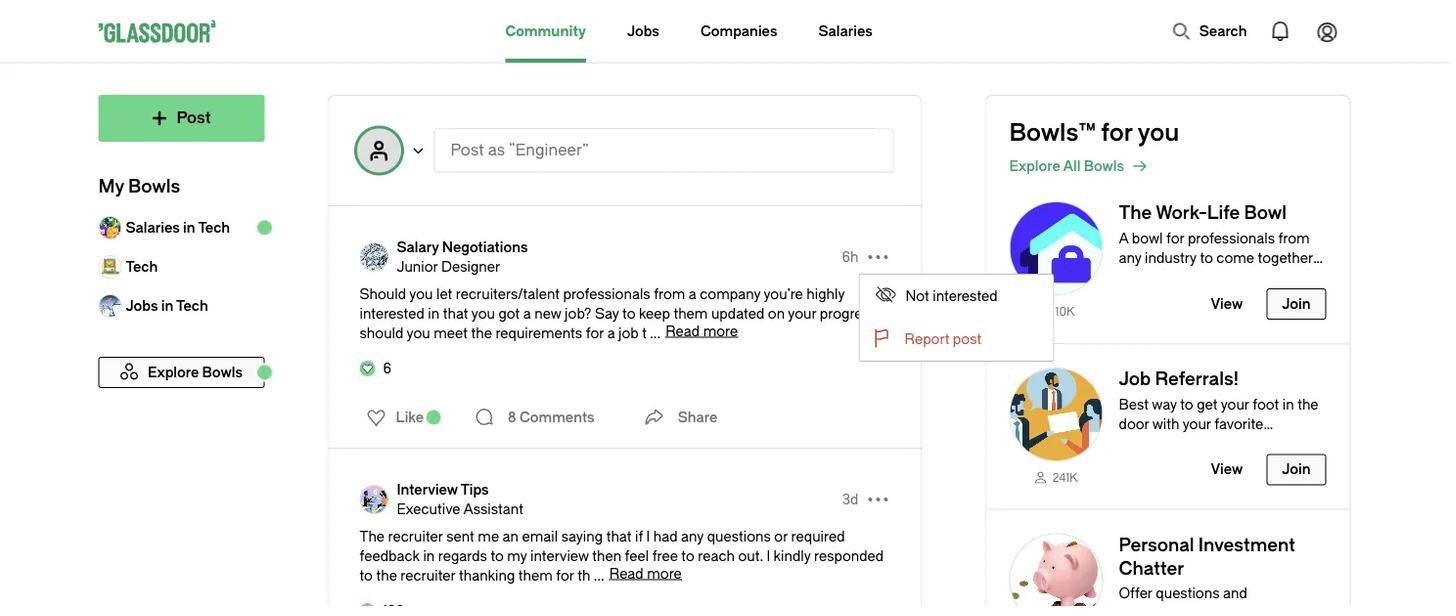 Task type: locate. For each thing, give the bounding box(es) containing it.
0 horizontal spatial bowls
[[128, 177, 180, 197]]

2 horizontal spatial the
[[1199, 270, 1220, 286]]

to
[[1200, 250, 1213, 266], [622, 306, 636, 322], [491, 549, 504, 565], [682, 549, 695, 565], [360, 568, 373, 584], [1250, 606, 1263, 608]]

questions up experiences on the right of the page
[[1156, 586, 1220, 602]]

1 vertical spatial professionals
[[563, 286, 651, 302]]

for up industry
[[1166, 230, 1185, 247]]

for down say
[[586, 325, 604, 342]]

assistant
[[463, 502, 524, 518]]

more
[[703, 323, 738, 340], [647, 566, 682, 582]]

you left got
[[471, 306, 495, 322]]

for up explore all bowls at the right top of page
[[1101, 119, 1133, 147]]

1 horizontal spatial i
[[767, 549, 770, 565]]

the
[[1199, 270, 1220, 286], [471, 325, 492, 342], [376, 568, 397, 584]]

or
[[774, 529, 788, 545]]

a
[[1119, 230, 1129, 247]]

in
[[183, 220, 195, 236], [161, 298, 173, 314], [428, 306, 440, 322], [423, 549, 435, 565]]

0 vertical spatial jobs
[[627, 23, 660, 39]]

241k link
[[1009, 470, 1103, 486]]

1 vertical spatial read
[[609, 566, 644, 582]]

1 vertical spatial ...
[[594, 568, 605, 584]]

... right t
[[650, 325, 661, 342]]

0 vertical spatial bowls
[[1084, 158, 1125, 174]]

meet
[[434, 325, 468, 342]]

for inside the recruiter sent me an email saying that if i had any questions or required feedback in regards to my interview then feel free to reach out.  i kindly responded to the recruiter thanking them for th ...
[[556, 568, 574, 584]]

6
[[383, 361, 392, 377]]

241k
[[1052, 471, 1078, 485]]

2 vertical spatial tech
[[176, 298, 208, 314]]

1 horizontal spatial interested
[[933, 288, 998, 304]]

image for post author image up should
[[360, 243, 389, 272]]

0 horizontal spatial interested
[[360, 306, 425, 322]]

you
[[1138, 119, 1180, 147], [409, 286, 433, 302], [471, 306, 495, 322], [407, 325, 430, 342]]

the inside the recruiter sent me an email saying that if i had any questions or required feedback in regards to my interview then feel free to reach out.  i kindly responded to the recruiter thanking them for th ...
[[376, 568, 397, 584]]

to right free
[[682, 549, 695, 565]]

0 vertical spatial ...
[[650, 325, 661, 342]]

0 vertical spatial read more button
[[666, 323, 738, 340]]

bowl
[[1244, 203, 1287, 224]]

1 vertical spatial more
[[647, 566, 682, 582]]

for inside should you let recruiters/talent professionals from a company you're highly interested in that you got a new job? say to keep them updated on your progress should you meet the requirements for a job t ...
[[586, 325, 604, 342]]

0 horizontal spatial professionals
[[563, 286, 651, 302]]

1 vertical spatial salaries
[[126, 220, 180, 236]]

recruiter
[[388, 529, 443, 545], [401, 568, 456, 584]]

2 image for post author image from the top
[[360, 485, 389, 515]]

read more button for feel
[[609, 566, 682, 582]]

job referrals!
[[1119, 369, 1239, 390]]

questions up the out.
[[707, 529, 771, 545]]

explore
[[1009, 158, 1061, 174]]

0 vertical spatial and
[[1119, 270, 1143, 286]]

0 vertical spatial questions
[[707, 529, 771, 545]]

0 horizontal spatial the
[[360, 529, 385, 545]]

to-
[[1253, 270, 1273, 286]]

professionals
[[1188, 230, 1275, 247], [563, 286, 651, 302]]

0 vertical spatial salaries
[[819, 23, 873, 39]]

1 horizontal spatial from
[[1279, 230, 1310, 247]]

the right 'meet' at the bottom
[[471, 325, 492, 342]]

0 horizontal spatial them
[[518, 568, 553, 584]]

8 comments button
[[469, 398, 600, 437]]

share menu
[[859, 274, 1055, 362]]

0 vertical spatial interested
[[933, 288, 998, 304]]

and
[[1119, 270, 1143, 286], [1223, 586, 1248, 602]]

image for bowl image for the work-life bowl
[[1009, 202, 1103, 296]]

the inside should you let recruiters/talent professionals from a company you're highly interested in that you got a new job? say to keep them updated on your progress should you meet the requirements for a job t ...
[[471, 325, 492, 342]]

then
[[592, 549, 622, 565]]

professionals up say
[[563, 286, 651, 302]]

report post menu item
[[860, 318, 1054, 361]]

bowls right all
[[1084, 158, 1125, 174]]

2 vertical spatial image for bowl image
[[1009, 534, 1103, 608]]

0 vertical spatial them
[[674, 306, 708, 322]]

0 vertical spatial image for bowl image
[[1009, 202, 1103, 296]]

community
[[505, 23, 586, 39]]

0 vertical spatial any
[[1119, 250, 1142, 266]]

1 horizontal spatial a
[[607, 325, 615, 342]]

you're
[[764, 286, 803, 302]]

professionals up come
[[1188, 230, 1275, 247]]

a left job
[[607, 325, 615, 342]]

let
[[436, 286, 452, 302]]

a left company
[[689, 286, 697, 302]]

professionals inside the work-life bowl a bowl for professionals from any industry to come together and discuss the day-to-day happenings of work-life.
[[1188, 230, 1275, 247]]

feel
[[625, 549, 649, 565]]

0 horizontal spatial any
[[681, 529, 704, 545]]

in left regards
[[423, 549, 435, 565]]

to up job
[[622, 306, 636, 322]]

chatter
[[1119, 559, 1184, 579]]

read
[[666, 323, 700, 340], [609, 566, 644, 582]]

1 horizontal spatial and
[[1223, 586, 1248, 602]]

them inside the recruiter sent me an email saying that if i had any questions or required feedback in regards to my interview then feel free to reach out.  i kindly responded to the recruiter thanking them for th ...
[[518, 568, 553, 584]]

salaries for salaries
[[819, 23, 873, 39]]

salaries in tech link
[[98, 208, 265, 248]]

0 vertical spatial professionals
[[1188, 230, 1275, 247]]

them
[[674, 306, 708, 322], [518, 568, 553, 584]]

read down feel
[[609, 566, 644, 582]]

and up related
[[1223, 586, 1248, 602]]

image for bowl image left offer
[[1009, 534, 1103, 608]]

0 vertical spatial that
[[443, 306, 468, 322]]

for left th
[[556, 568, 574, 584]]

say
[[595, 306, 619, 322]]

jobs left companies
[[627, 23, 660, 39]]

to left my
[[491, 549, 504, 565]]

requirements
[[496, 325, 583, 342]]

and inside the work-life bowl a bowl for professionals from any industry to come together and discuss the day-to-day happenings of work-life.
[[1119, 270, 1143, 286]]

from up keep
[[654, 286, 685, 302]]

1 vertical spatial image for bowl image
[[1009, 368, 1103, 462]]

free
[[652, 549, 678, 565]]

read more down updated
[[666, 323, 738, 340]]

jobs
[[627, 23, 660, 39], [126, 298, 158, 314]]

image for post author image for junior
[[360, 243, 389, 272]]

interested down should
[[360, 306, 425, 322]]

1 vertical spatial i
[[767, 549, 770, 565]]

salaries link
[[819, 0, 873, 63]]

and up "happenings"
[[1119, 270, 1143, 286]]

0 vertical spatial read more
[[666, 323, 738, 340]]

responded
[[814, 549, 884, 565]]

i right if
[[646, 529, 650, 545]]

sent
[[446, 529, 475, 545]]

the up of
[[1199, 270, 1220, 286]]

that left if
[[606, 529, 632, 545]]

more down free
[[647, 566, 682, 582]]

the up feedback on the left of the page
[[360, 529, 385, 545]]

1 vertical spatial questions
[[1156, 586, 1220, 602]]

0 horizontal spatial more
[[647, 566, 682, 582]]

0 horizontal spatial ...
[[594, 568, 605, 584]]

1 vertical spatial jobs
[[126, 298, 158, 314]]

1 vertical spatial a
[[523, 306, 531, 322]]

salary negotiations link
[[397, 238, 528, 257]]

0 vertical spatial i
[[646, 529, 650, 545]]

0 horizontal spatial jobs
[[126, 298, 158, 314]]

tech for jobs in tech
[[176, 298, 208, 314]]

0 horizontal spatial questions
[[707, 529, 771, 545]]

1 image for post author image from the top
[[360, 243, 389, 272]]

negotiations
[[442, 239, 528, 255]]

1 vertical spatial them
[[518, 568, 553, 584]]

my bowls
[[98, 177, 180, 197]]

you up the explore all bowls link on the top of the page
[[1138, 119, 1180, 147]]

a right got
[[523, 306, 531, 322]]

all
[[1063, 158, 1081, 174]]

more down updated
[[703, 323, 738, 340]]

designer
[[441, 259, 500, 275]]

search
[[1200, 23, 1247, 39]]

0 horizontal spatial the
[[376, 568, 397, 584]]

come
[[1217, 250, 1255, 266]]

1 horizontal spatial read
[[666, 323, 700, 340]]

0 vertical spatial the
[[1199, 270, 1220, 286]]

the up a
[[1119, 203, 1152, 224]]

junior designer button
[[397, 257, 528, 277]]

personal
[[1119, 535, 1195, 556]]

the
[[1119, 203, 1152, 224], [360, 529, 385, 545]]

together
[[1258, 250, 1313, 266]]

...
[[650, 325, 661, 342], [594, 568, 605, 584]]

0 horizontal spatial that
[[443, 306, 468, 322]]

i right the out.
[[767, 549, 770, 565]]

interested inside should you let recruiters/talent professionals from a company you're highly interested in that you got a new job? say to keep them updated on your progress should you meet the requirements for a job t ...
[[360, 306, 425, 322]]

1 vertical spatial the
[[471, 325, 492, 342]]

tech up jobs in tech
[[126, 259, 158, 275]]

to inside should you let recruiters/talent professionals from a company you're highly interested in that you got a new job? say to keep them updated on your progress should you meet the requirements for a job t ...
[[622, 306, 636, 322]]

0 vertical spatial tech
[[198, 220, 230, 236]]

in down 'let'
[[428, 306, 440, 322]]

1 vertical spatial and
[[1223, 586, 1248, 602]]

jobs down the tech link
[[126, 298, 158, 314]]

toogle identity image
[[356, 127, 403, 174]]

0 horizontal spatial from
[[654, 286, 685, 302]]

1 vertical spatial that
[[606, 529, 632, 545]]

any down a
[[1119, 250, 1142, 266]]

1 horizontal spatial that
[[606, 529, 632, 545]]

me
[[478, 529, 499, 545]]

them right keep
[[674, 306, 708, 322]]

2 horizontal spatial a
[[689, 286, 697, 302]]

not
[[906, 288, 930, 304]]

1 horizontal spatial more
[[703, 323, 738, 340]]

image for bowl image up 10k "link"
[[1009, 202, 1103, 296]]

1 horizontal spatial bowls
[[1084, 158, 1125, 174]]

1 vertical spatial image for post author image
[[360, 485, 389, 515]]

1 vertical spatial read more
[[609, 566, 682, 582]]

investment
[[1199, 535, 1296, 556]]

the down feedback on the left of the page
[[376, 568, 397, 584]]

0 vertical spatial image for post author image
[[360, 243, 389, 272]]

the inside the recruiter sent me an email saying that if i had any questions or required feedback in regards to my interview then feel free to reach out.  i kindly responded to the recruiter thanking them for th ...
[[360, 529, 385, 545]]

interview tips executive assistant
[[397, 482, 524, 518]]

tech down the tech link
[[176, 298, 208, 314]]

from up together
[[1279, 230, 1310, 247]]

to down feedback on the left of the page
[[360, 568, 373, 584]]

1 vertical spatial any
[[681, 529, 704, 545]]

bowls
[[1084, 158, 1125, 174], [128, 177, 180, 197]]

recruiter down regards
[[401, 568, 456, 584]]

in inside should you let recruiters/talent professionals from a company you're highly interested in that you got a new job? say to keep them updated on your progress should you meet the requirements for a job t ...
[[428, 306, 440, 322]]

bowls right my
[[128, 177, 180, 197]]

1 image for bowl image from the top
[[1009, 202, 1103, 296]]

2 image for bowl image from the top
[[1009, 368, 1103, 462]]

to left come
[[1200, 250, 1213, 266]]

explore all bowls link
[[1009, 155, 1350, 178]]

image for post author image
[[360, 243, 389, 272], [360, 485, 389, 515]]

1 vertical spatial read more button
[[609, 566, 682, 582]]

that up 'meet' at the bottom
[[443, 306, 468, 322]]

2 vertical spatial the
[[376, 568, 397, 584]]

1 vertical spatial bowls
[[128, 177, 180, 197]]

the inside the work-life bowl a bowl for professionals from any industry to come together and discuss the day-to-day happenings of work-life.
[[1119, 203, 1152, 224]]

read down keep
[[666, 323, 700, 340]]

the recruiter sent me an email saying that if i had any questions or required feedback in regards to my interview then feel free to reach out.  i kindly responded to the recruiter thanking them for th ...
[[360, 529, 884, 584]]

1 horizontal spatial any
[[1119, 250, 1142, 266]]

more for updated
[[703, 323, 738, 340]]

tech up the tech link
[[198, 220, 230, 236]]

interested up post at right bottom
[[933, 288, 998, 304]]

read more down feel
[[609, 566, 682, 582]]

0 vertical spatial read
[[666, 323, 700, 340]]

1 horizontal spatial them
[[674, 306, 708, 322]]

the inside the work-life bowl a bowl for professionals from any industry to come together and discuss the day-to-day happenings of work-life.
[[1199, 270, 1220, 286]]

1 horizontal spatial salaries
[[819, 23, 873, 39]]

1 horizontal spatial questions
[[1156, 586, 1220, 602]]

0 horizontal spatial read
[[609, 566, 644, 582]]

not interested
[[906, 288, 998, 304]]

comments
[[520, 410, 595, 426]]

a
[[689, 286, 697, 302], [523, 306, 531, 322], [607, 325, 615, 342]]

read more button for updated
[[666, 323, 738, 340]]

read more button down feel
[[609, 566, 682, 582]]

0 vertical spatial recruiter
[[388, 529, 443, 545]]

any inside the recruiter sent me an email saying that if i had any questions or required feedback in regards to my interview then feel free to reach out.  i kindly responded to the recruiter thanking them for th ...
[[681, 529, 704, 545]]

0 horizontal spatial and
[[1119, 270, 1143, 286]]

1 vertical spatial from
[[654, 286, 685, 302]]

to right related
[[1250, 606, 1263, 608]]

company
[[700, 286, 761, 302]]

1 vertical spatial interested
[[360, 306, 425, 322]]

1 horizontal spatial ...
[[650, 325, 661, 342]]

any right had
[[681, 529, 704, 545]]

from inside should you let recruiters/talent professionals from a company you're highly interested in that you got a new job? say to keep them updated on your progress should you meet the requirements for a job t ...
[[654, 286, 685, 302]]

0 vertical spatial from
[[1279, 230, 1310, 247]]

them down my
[[518, 568, 553, 584]]

0 vertical spatial more
[[703, 323, 738, 340]]

read more for feel
[[609, 566, 682, 582]]

image for bowl image
[[1009, 202, 1103, 296], [1009, 368, 1103, 462], [1009, 534, 1103, 608]]

0 horizontal spatial i
[[646, 529, 650, 545]]

interested
[[933, 288, 998, 304], [360, 306, 425, 322]]

executive assistant button
[[397, 500, 524, 520]]

1 horizontal spatial the
[[1119, 203, 1152, 224]]

work-
[[1215, 289, 1252, 305]]

0 vertical spatial the
[[1119, 203, 1152, 224]]

... right th
[[594, 568, 605, 584]]

out.
[[738, 549, 763, 565]]

salaries in tech
[[126, 220, 230, 236]]

1 horizontal spatial the
[[471, 325, 492, 342]]

salary
[[397, 239, 439, 255]]

2 vertical spatial a
[[607, 325, 615, 342]]

new
[[535, 306, 561, 322]]

1 horizontal spatial professionals
[[1188, 230, 1275, 247]]

recruiter down executive
[[388, 529, 443, 545]]

image for post author image left interview
[[360, 485, 389, 515]]

0 horizontal spatial salaries
[[126, 220, 180, 236]]

in up the tech link
[[183, 220, 195, 236]]

post as "engineer" button
[[434, 128, 894, 173]]

1 horizontal spatial jobs
[[627, 23, 660, 39]]

read more button down updated
[[666, 323, 738, 340]]

1 vertical spatial the
[[360, 529, 385, 545]]

image for bowl image up 241k link
[[1009, 368, 1103, 462]]

junior
[[397, 259, 438, 275]]



Task type: vqa. For each thing, say whether or not it's contained in the screenshot.
Search keyword 'field'
no



Task type: describe. For each thing, give the bounding box(es) containing it.
share button
[[639, 398, 718, 437]]

job
[[1119, 369, 1151, 390]]

job?
[[565, 306, 592, 322]]

any inside the work-life bowl a bowl for professionals from any industry to come together and discuss the day-to-day happenings of work-life.
[[1119, 250, 1142, 266]]

3d link
[[842, 490, 859, 510]]

referrals!
[[1155, 369, 1239, 390]]

kindly
[[774, 549, 811, 565]]

post
[[451, 141, 484, 160]]

keep
[[639, 306, 670, 322]]

questions inside personal investment chatter offer questions and experiences related to persona
[[1156, 586, 1220, 602]]

you left 'meet' at the bottom
[[407, 325, 430, 342]]

more for feel
[[647, 566, 682, 582]]

professionals inside should you let recruiters/talent professionals from a company you're highly interested in that you got a new job? say to keep them updated on your progress should you meet the requirements for a job t ...
[[563, 286, 651, 302]]

in inside the recruiter sent me an email saying that if i had any questions or required feedback in regards to my interview then feel free to reach out.  i kindly responded to the recruiter thanking them for th ...
[[423, 549, 435, 565]]

jobs in tech
[[126, 298, 208, 314]]

not interested menu item
[[860, 275, 1054, 318]]

day-
[[1224, 270, 1253, 286]]

executive
[[397, 502, 461, 518]]

interview
[[397, 482, 458, 498]]

offer
[[1119, 586, 1153, 602]]

of
[[1198, 289, 1212, 305]]

interview
[[530, 549, 589, 565]]

6h
[[842, 249, 859, 265]]

them inside should you let recruiters/talent professionals from a company you're highly interested in that you got a new job? say to keep them updated on your progress should you meet the requirements for a job t ...
[[674, 306, 708, 322]]

that inside the recruiter sent me an email saying that if i had any questions or required feedback in regards to my interview then feel free to reach out.  i kindly responded to the recruiter thanking them for th ...
[[606, 529, 632, 545]]

on
[[768, 306, 785, 322]]

image for post author image for executive
[[360, 485, 389, 515]]

life
[[1207, 203, 1240, 224]]

your
[[788, 306, 817, 322]]

jobs for jobs in tech
[[126, 298, 158, 314]]

highly
[[807, 286, 845, 302]]

0 vertical spatial a
[[689, 286, 697, 302]]

should you let recruiters/talent professionals from a company you're highly interested in that you got a new job? say to keep them updated on your progress should you meet the requirements for a job t ...
[[360, 286, 877, 342]]

should
[[360, 325, 404, 342]]

companies
[[701, 23, 778, 39]]

3 image for bowl image from the top
[[1009, 534, 1103, 608]]

feedback
[[360, 549, 420, 565]]

experiences
[[1119, 606, 1199, 608]]

the for work-
[[1119, 203, 1152, 224]]

t
[[642, 325, 647, 342]]

that inside should you let recruiters/talent professionals from a company you're highly interested in that you got a new job? say to keep them updated on your progress should you meet the requirements for a job t ...
[[443, 306, 468, 322]]

3d
[[842, 492, 859, 508]]

regards
[[438, 549, 487, 565]]

8
[[508, 410, 516, 426]]

tech link
[[98, 248, 265, 287]]

progress
[[820, 306, 877, 322]]

as
[[488, 141, 505, 160]]

the for recruiter
[[360, 529, 385, 545]]

interested inside not interested menu item
[[933, 288, 998, 304]]

... inside should you let recruiters/talent professionals from a company you're highly interested in that you got a new job? say to keep them updated on your progress should you meet the requirements for a job t ...
[[650, 325, 661, 342]]

interview tips link
[[397, 481, 524, 500]]

post
[[953, 331, 982, 347]]

6h link
[[842, 248, 859, 267]]

for inside the work-life bowl a bowl for professionals from any industry to come together and discuss the day-to-day happenings of work-life.
[[1166, 230, 1185, 247]]

to inside the work-life bowl a bowl for professionals from any industry to come together and discuss the day-to-day happenings of work-life.
[[1200, 250, 1213, 266]]

like
[[396, 410, 424, 426]]

explore all bowls
[[1009, 158, 1125, 174]]

personal investment chatter offer questions and experiences related to persona
[[1119, 535, 1323, 608]]

happenings
[[1119, 289, 1195, 305]]

the work-life bowl a bowl for professionals from any industry to come together and discuss the day-to-day happenings of work-life.
[[1119, 203, 1313, 305]]

salaries for salaries in tech
[[126, 220, 180, 236]]

my
[[98, 177, 124, 197]]

to inside personal investment chatter offer questions and experiences related to persona
[[1250, 606, 1263, 608]]

read for them
[[666, 323, 700, 340]]

0 horizontal spatial a
[[523, 306, 531, 322]]

saying
[[561, 529, 603, 545]]

bowl
[[1132, 230, 1163, 247]]

if
[[635, 529, 643, 545]]

should
[[360, 286, 406, 302]]

1 vertical spatial recruiter
[[401, 568, 456, 584]]

you left 'let'
[[409, 286, 433, 302]]

related
[[1202, 606, 1247, 608]]

and inside personal investment chatter offer questions and experiences related to persona
[[1223, 586, 1248, 602]]

from inside the work-life bowl a bowl for professionals from any industry to come together and discuss the day-to-day happenings of work-life.
[[1279, 230, 1310, 247]]

thanking
[[459, 568, 515, 584]]

companies link
[[701, 0, 778, 63]]

bowls™
[[1009, 119, 1096, 147]]

image for bowl image for job referrals!
[[1009, 368, 1103, 462]]

work-
[[1156, 203, 1207, 224]]

life.
[[1252, 289, 1275, 305]]

... inside the recruiter sent me an email saying that if i had any questions or required feedback in regards to my interview then feel free to reach out.  i kindly responded to the recruiter thanking them for th ...
[[594, 568, 605, 584]]

tips
[[461, 482, 489, 498]]

10k link
[[1009, 303, 1103, 320]]

report
[[905, 331, 950, 347]]

in down the tech link
[[161, 298, 173, 314]]

read for then
[[609, 566, 644, 582]]

got
[[499, 306, 520, 322]]

jobs link
[[627, 0, 660, 63]]

had
[[654, 529, 678, 545]]

1 vertical spatial tech
[[126, 259, 158, 275]]

jobs in tech link
[[98, 287, 265, 326]]

report post
[[905, 331, 982, 347]]

discuss
[[1147, 270, 1196, 286]]

community link
[[505, 0, 586, 63]]

"engineer"
[[509, 141, 589, 160]]

read more for updated
[[666, 323, 738, 340]]

like button
[[355, 402, 430, 434]]

updated
[[711, 306, 765, 322]]

jobs for jobs
[[627, 23, 660, 39]]

10k
[[1056, 305, 1075, 319]]

an
[[503, 529, 519, 545]]

questions inside the recruiter sent me an email saying that if i had any questions or required feedback in regards to my interview then feel free to reach out.  i kindly responded to the recruiter thanking them for th ...
[[707, 529, 771, 545]]

8 comments
[[508, 410, 595, 426]]

tech for salaries in tech
[[198, 220, 230, 236]]

bowls™ for you
[[1009, 119, 1180, 147]]

post as "engineer"
[[451, 141, 589, 160]]

required
[[791, 529, 845, 545]]



